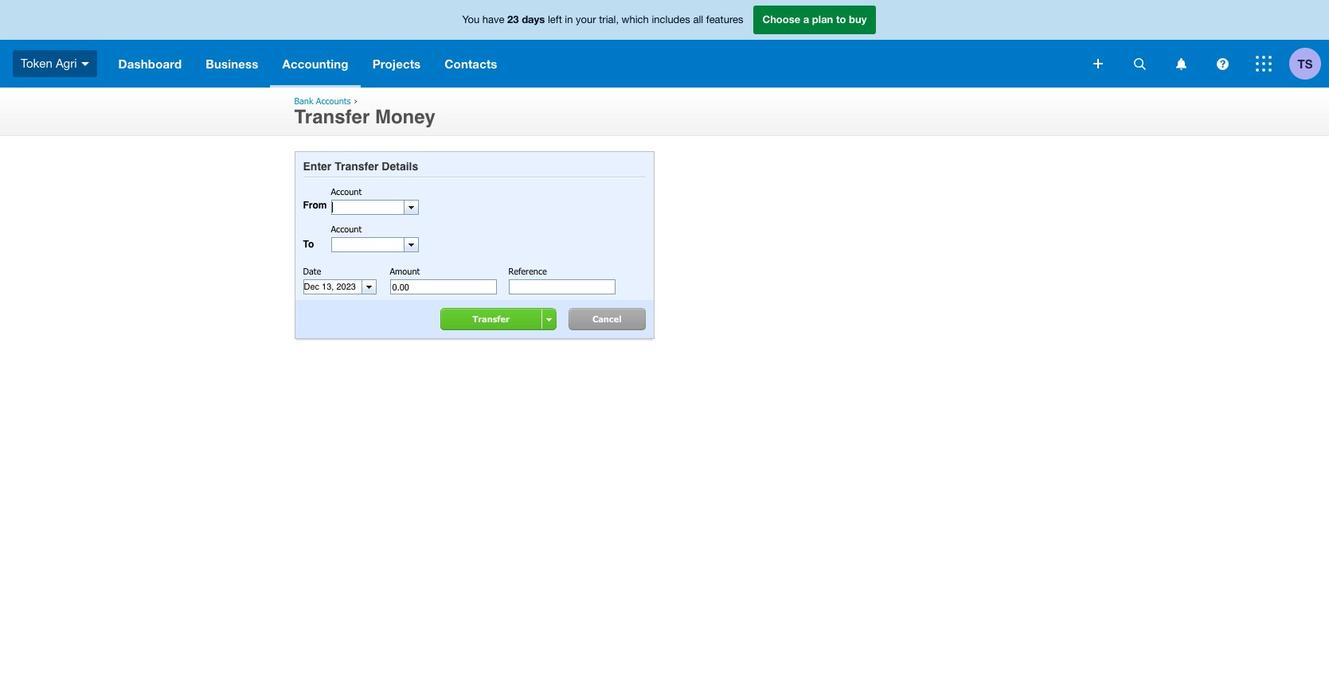 Task type: vqa. For each thing, say whether or not it's contained in the screenshot.
"to"
yes



Task type: locate. For each thing, give the bounding box(es) containing it.
business button
[[194, 40, 270, 88]]

account down enter transfer details
[[331, 186, 362, 197]]

Account text field
[[332, 201, 403, 214], [332, 238, 403, 252]]

0 vertical spatial account text field
[[332, 201, 403, 214]]

to
[[836, 13, 846, 26]]

accounting
[[282, 57, 349, 71]]

Reference text field
[[509, 280, 615, 295]]

0 vertical spatial account
[[331, 186, 362, 197]]

have
[[482, 14, 505, 26]]

account up date text field
[[331, 224, 362, 234]]

agri
[[56, 56, 77, 70]]

trial,
[[599, 14, 619, 26]]

choose a plan to buy
[[763, 13, 867, 26]]

svg image right agri
[[81, 62, 89, 66]]

contacts button
[[433, 40, 509, 88]]

transfer
[[294, 106, 370, 128], [335, 160, 379, 173], [473, 314, 510, 324]]

1 vertical spatial account text field
[[332, 238, 403, 252]]

business
[[206, 57, 258, 71]]

account
[[331, 186, 362, 197], [331, 224, 362, 234]]

buy
[[849, 13, 867, 26]]

1 account from the top
[[331, 186, 362, 197]]

2 account from the top
[[331, 224, 362, 234]]

account text field down enter transfer details
[[332, 201, 403, 214]]

23
[[507, 13, 519, 26]]

0 vertical spatial transfer
[[294, 106, 370, 128]]

token agri
[[21, 56, 77, 70]]

to
[[303, 239, 314, 250]]

svg image
[[1134, 58, 1146, 70], [1176, 58, 1186, 70], [1217, 58, 1228, 70], [1093, 59, 1103, 68]]

Amount text field
[[390, 280, 497, 295]]

you
[[462, 14, 480, 26]]

a
[[803, 13, 809, 26]]

1 vertical spatial account
[[331, 224, 362, 234]]

bank accounts › transfer money
[[294, 96, 436, 128]]

enter
[[303, 160, 332, 173]]

svg image left ts
[[1256, 56, 1272, 72]]

amount
[[390, 266, 420, 276]]

money
[[375, 106, 436, 128]]

svg image
[[1256, 56, 1272, 72], [81, 62, 89, 66]]

banner
[[0, 0, 1329, 88]]

ts
[[1298, 56, 1313, 70]]

cancel link
[[574, 308, 645, 331]]

1 vertical spatial transfer
[[335, 160, 379, 173]]

all
[[693, 14, 703, 26]]

1 account text field from the top
[[332, 201, 403, 214]]

dashboard
[[118, 57, 182, 71]]

0 horizontal spatial svg image
[[81, 62, 89, 66]]

bank accounts link
[[294, 96, 351, 106]]

account text field up amount at the top left of page
[[332, 238, 403, 252]]

Date text field
[[304, 281, 357, 294]]



Task type: describe. For each thing, give the bounding box(es) containing it.
date
[[303, 266, 321, 276]]

in
[[565, 14, 573, 26]]

reference
[[509, 266, 547, 276]]

plan
[[812, 13, 833, 26]]

svg image inside token agri popup button
[[81, 62, 89, 66]]

includes
[[652, 14, 690, 26]]

2 vertical spatial transfer
[[473, 314, 510, 324]]

accounts
[[316, 96, 351, 106]]

ts button
[[1289, 40, 1329, 88]]

you have 23 days left in your trial, which includes all features
[[462, 13, 743, 26]]

left
[[548, 14, 562, 26]]

your
[[576, 14, 596, 26]]

from
[[303, 200, 327, 211]]

transfer link
[[449, 308, 541, 331]]

bank
[[294, 96, 313, 106]]

projects button
[[360, 40, 433, 88]]

token agri button
[[0, 40, 106, 88]]

which
[[622, 14, 649, 26]]

dashboard link
[[106, 40, 194, 88]]

accounting button
[[270, 40, 360, 88]]

contacts
[[445, 57, 497, 71]]

›
[[354, 96, 358, 106]]

account for second account 'text box' from the top
[[331, 224, 362, 234]]

choose
[[763, 13, 801, 26]]

account for first account 'text box'
[[331, 186, 362, 197]]

banner containing ts
[[0, 0, 1329, 88]]

2 account text field from the top
[[332, 238, 403, 252]]

1 horizontal spatial svg image
[[1256, 56, 1272, 72]]

projects
[[372, 57, 421, 71]]

enter transfer details
[[303, 160, 418, 173]]

transfer inside bank accounts › transfer money
[[294, 106, 370, 128]]

days
[[522, 13, 545, 26]]

features
[[706, 14, 743, 26]]

details
[[382, 160, 418, 173]]

token
[[21, 56, 52, 70]]

cancel
[[592, 314, 622, 324]]



